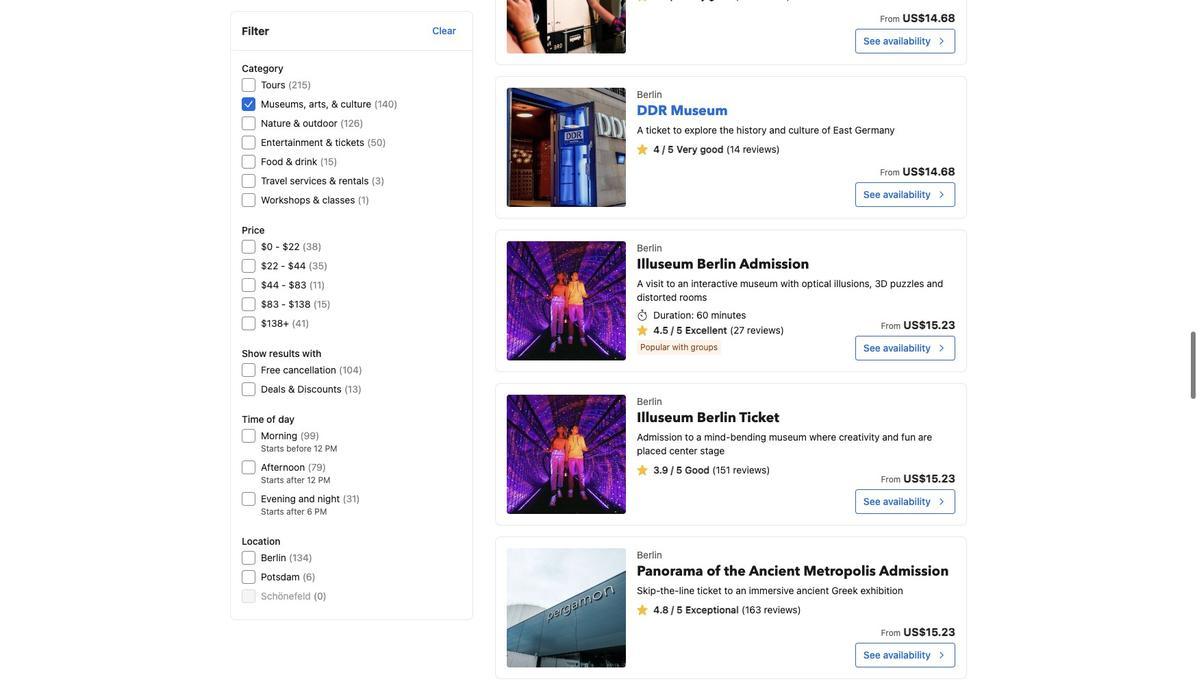 Task type: vqa. For each thing, say whether or not it's contained in the screenshot.


Task type: describe. For each thing, give the bounding box(es) containing it.
5 for panorama
[[677, 604, 683, 615]]

(104)
[[339, 364, 363, 376]]

very
[[677, 143, 698, 155]]

- for $83
[[282, 298, 286, 310]]

greek
[[832, 585, 859, 596]]

ancient
[[797, 585, 830, 596]]

3d
[[875, 278, 888, 289]]

mind-
[[705, 431, 731, 443]]

3.9
[[654, 464, 669, 476]]

pm for (99)
[[325, 443, 338, 454]]

1 see availability from the top
[[864, 35, 931, 47]]

classes
[[322, 194, 355, 206]]

see for illuseum berlin admission
[[864, 342, 881, 354]]

panorama of the ancient metropolis admission image
[[507, 548, 626, 667]]

- for $0
[[276, 241, 280, 252]]

/ for panorama
[[671, 604, 675, 615]]

admission inside berlin panorama of the ancient metropolis admission skip-the-line ticket to an immersive ancient greek exhibition
[[880, 562, 950, 580]]

line
[[679, 585, 695, 596]]

interactive
[[692, 278, 738, 289]]

3.9 / 5 good (151 reviews)
[[654, 464, 771, 476]]

an inside berlin illuseum berlin admission a visit to an interactive museum with optical illusions, 3d puzzles and distorted rooms
[[678, 278, 689, 289]]

berlin (134)
[[261, 552, 313, 563]]

& for deals & discounts
[[288, 383, 295, 395]]

(27
[[730, 324, 745, 336]]

12 for (99)
[[314, 443, 323, 454]]

a inside berlin illuseum berlin admission a visit to an interactive museum with optical illusions, 3d puzzles and distorted rooms
[[637, 278, 644, 289]]

travel services & rentals (3)
[[261, 175, 385, 186]]

1 horizontal spatial with
[[673, 342, 689, 352]]

see availability for ddr museum
[[864, 188, 931, 200]]

4.8
[[654, 604, 669, 615]]

& right arts,
[[332, 98, 338, 110]]

(6)
[[303, 571, 316, 583]]

immersive
[[749, 585, 795, 596]]

(99)
[[300, 430, 319, 441]]

explore
[[685, 124, 718, 136]]

pm for (79)
[[318, 475, 331, 485]]

popular
[[641, 342, 670, 352]]

berlin for berlin illuseum berlin admission a visit to an interactive museum with optical illusions, 3d puzzles and distorted rooms
[[637, 242, 663, 254]]

1 horizontal spatial $44
[[288, 260, 306, 271]]

ddr museum admission image
[[507, 0, 626, 53]]

from for panorama of the ancient metropolis admission
[[882, 628, 901, 638]]

(35)
[[309, 260, 328, 271]]

potsdam
[[261, 571, 300, 583]]

illusions,
[[835, 278, 873, 289]]

from us$15.23 for panorama of the ancient metropolis admission
[[882, 626, 956, 638]]

clear
[[433, 25, 456, 36]]

and inside evening and night (31) starts after 6 pm
[[299, 493, 315, 504]]

of inside berlin panorama of the ancient metropolis admission skip-the-line ticket to an immersive ancient greek exhibition
[[707, 562, 721, 580]]

illuseum for illuseum berlin ticket
[[637, 408, 694, 427]]

berlin for berlin panorama of the ancient metropolis admission skip-the-line ticket to an immersive ancient greek exhibition
[[637, 549, 663, 561]]

and inside "berlin illuseum berlin ticket admission to a mind-bending museum where creativity and fun are placed center stage"
[[883, 431, 899, 443]]

berlin up interactive
[[697, 255, 737, 273]]

show
[[242, 347, 267, 359]]

(126)
[[340, 117, 364, 129]]

6
[[307, 506, 312, 517]]

1 from us$14.68 from the top
[[881, 12, 956, 24]]

popular with groups
[[641, 342, 718, 352]]

tours (215)
[[261, 79, 311, 90]]

(134)
[[289, 552, 313, 563]]

0 horizontal spatial of
[[267, 413, 276, 425]]

illuseum for illuseum berlin admission
[[637, 255, 694, 273]]

illuseum berlin admission image
[[507, 241, 626, 360]]

berlin for berlin illuseum berlin ticket admission to a mind-bending museum where creativity and fun are placed center stage
[[637, 395, 663, 407]]

pm inside evening and night (31) starts after 6 pm
[[315, 506, 327, 517]]

good
[[701, 143, 724, 155]]

reviews) down history
[[743, 143, 780, 155]]

before
[[287, 443, 312, 454]]

center
[[670, 445, 698, 456]]

1 vertical spatial $44
[[261, 279, 279, 291]]

entertainment
[[261, 136, 323, 148]]

- for $44
[[282, 279, 286, 291]]

nature & outdoor (126)
[[261, 117, 364, 129]]

starts inside evening and night (31) starts after 6 pm
[[261, 506, 284, 517]]

afternoon
[[261, 461, 305, 473]]

4.5
[[654, 324, 669, 336]]

cancellation
[[283, 364, 336, 376]]

(215)
[[288, 79, 311, 90]]

ancient
[[750, 562, 801, 580]]

bending
[[731, 431, 767, 443]]

the inside berlin ddr museum a ticket to explore the history and culture of east germany
[[720, 124, 734, 136]]

availability for illuseum berlin ticket
[[884, 495, 931, 507]]

(41)
[[292, 317, 309, 329]]

puzzles
[[891, 278, 925, 289]]

workshops
[[261, 194, 311, 206]]

availability for panorama of the ancient metropolis admission
[[884, 649, 931, 661]]

deals
[[261, 383, 286, 395]]

1 vertical spatial $22
[[261, 260, 278, 271]]

night
[[318, 493, 340, 504]]

results
[[269, 347, 300, 359]]

with inside berlin illuseum berlin admission a visit to an interactive museum with optical illusions, 3d puzzles and distorted rooms
[[781, 278, 800, 289]]

berlin illuseum berlin ticket admission to a mind-bending museum where creativity and fun are placed center stage
[[637, 395, 933, 456]]

see for ddr museum
[[864, 188, 881, 200]]

us$15.23 for illuseum berlin admission
[[904, 319, 956, 331]]

0 horizontal spatial with
[[303, 347, 322, 359]]

entertainment & tickets (50)
[[261, 136, 386, 148]]

museums,
[[261, 98, 307, 110]]

starts for afternoon
[[261, 475, 284, 485]]

us$15.23 for panorama of the ancient metropolis admission
[[904, 626, 956, 638]]

$44 - $83 (11)
[[261, 279, 325, 291]]

$83 - $138 (15)
[[261, 298, 331, 310]]

workshops & classes (1)
[[261, 194, 370, 206]]

tours
[[261, 79, 286, 90]]

visit
[[646, 278, 664, 289]]

4.5 / 5 excellent (27 reviews)
[[654, 324, 785, 336]]

see for illuseum berlin ticket
[[864, 495, 881, 507]]

potsdam (6)
[[261, 571, 316, 583]]

(0)
[[314, 590, 327, 602]]

from for ddr museum
[[881, 167, 901, 177]]

panorama
[[637, 562, 704, 580]]

price
[[242, 224, 265, 236]]

starts for morning
[[261, 443, 284, 454]]

(3)
[[372, 175, 385, 186]]

1 vertical spatial $83
[[261, 298, 279, 310]]

(13)
[[345, 383, 362, 395]]

reviews) for (163 reviews)
[[765, 604, 802, 615]]

see availability for panorama of the ancient metropolis admission
[[864, 649, 931, 661]]

evening
[[261, 493, 296, 504]]

(31)
[[343, 493, 360, 504]]

admission inside "berlin illuseum berlin ticket admission to a mind-bending museum where creativity and fun are placed center stage"
[[637, 431, 683, 443]]

a
[[697, 431, 702, 443]]

to inside berlin illuseum berlin admission a visit to an interactive museum with optical illusions, 3d puzzles and distorted rooms
[[667, 278, 676, 289]]

illuseum berlin ticket image
[[507, 395, 626, 514]]

(14
[[727, 143, 741, 155]]

5 down duration:
[[677, 324, 683, 336]]

duration:
[[654, 309, 694, 321]]

from us$15.23 for illuseum berlin ticket
[[882, 472, 956, 485]]

exceptional
[[686, 604, 739, 615]]

berlin up mind-
[[697, 408, 737, 427]]

afternoon (79) starts after 12 pm
[[261, 461, 331, 485]]

(15) for food & drink (15)
[[320, 156, 338, 167]]

creativity
[[839, 431, 880, 443]]

us$15.23 for illuseum berlin ticket
[[904, 472, 956, 485]]

discounts
[[298, 383, 342, 395]]

the inside berlin panorama of the ancient metropolis admission skip-the-line ticket to an immersive ancient greek exhibition
[[725, 562, 746, 580]]

5 for ddr
[[668, 143, 674, 155]]

60
[[697, 309, 709, 321]]

museum for admission
[[741, 278, 779, 289]]



Task type: locate. For each thing, give the bounding box(es) containing it.
filter
[[242, 25, 269, 37]]

0 vertical spatial $22
[[283, 241, 300, 252]]

4 availability from the top
[[884, 495, 931, 507]]

to inside berlin ddr museum a ticket to explore the history and culture of east germany
[[673, 124, 682, 136]]

illuseum up placed
[[637, 408, 694, 427]]

1 availability from the top
[[884, 35, 931, 47]]

an up (163
[[736, 585, 747, 596]]

/
[[663, 143, 666, 155], [671, 324, 674, 336], [671, 464, 674, 476], [671, 604, 675, 615]]

1 vertical spatial after
[[287, 506, 305, 517]]

/ for illuseum
[[671, 464, 674, 476]]

(15) for $83 - $138 (15)
[[314, 298, 331, 310]]

distorted
[[637, 291, 677, 303]]

food
[[261, 156, 283, 167]]

see availability
[[864, 35, 931, 47], [864, 188, 931, 200], [864, 342, 931, 354], [864, 495, 931, 507], [864, 649, 931, 661]]

/ right 3.9
[[671, 464, 674, 476]]

from us$15.23 down puzzles on the top
[[882, 319, 956, 331]]

morning (99) starts before 12 pm
[[261, 430, 338, 454]]

with left the "optical"
[[781, 278, 800, 289]]

2 vertical spatial from us$15.23
[[882, 626, 956, 638]]

skip-
[[637, 585, 661, 596]]

museum up minutes
[[741, 278, 779, 289]]

1 from us$15.23 from the top
[[882, 319, 956, 331]]

0 vertical spatial ticket
[[646, 124, 671, 136]]

& for food & drink
[[286, 156, 293, 167]]

1 vertical spatial (15)
[[314, 298, 331, 310]]

to right visit
[[667, 278, 676, 289]]

availability
[[884, 35, 931, 47], [884, 188, 931, 200], [884, 342, 931, 354], [884, 495, 931, 507], [884, 649, 931, 661]]

& right deals
[[288, 383, 295, 395]]

0 vertical spatial a
[[637, 124, 644, 136]]

from us$15.23 down are at the bottom
[[882, 472, 956, 485]]

1 after from the top
[[287, 475, 305, 485]]

&
[[332, 98, 338, 110], [294, 117, 300, 129], [326, 136, 333, 148], [286, 156, 293, 167], [330, 175, 336, 186], [313, 194, 320, 206], [288, 383, 295, 395]]

museum
[[741, 278, 779, 289], [769, 431, 807, 443]]

1 vertical spatial of
[[267, 413, 276, 425]]

2 vertical spatial of
[[707, 562, 721, 580]]

minutes
[[712, 309, 747, 321]]

1 vertical spatial illuseum
[[637, 408, 694, 427]]

& left the tickets
[[326, 136, 333, 148]]

$138+ (41)
[[261, 317, 309, 329]]

& left the drink
[[286, 156, 293, 167]]

and inside berlin illuseum berlin admission a visit to an interactive museum with optical illusions, 3d puzzles and distorted rooms
[[927, 278, 944, 289]]

- for $22
[[281, 260, 285, 271]]

starts inside the morning (99) starts before 12 pm
[[261, 443, 284, 454]]

east
[[834, 124, 853, 136]]

ticket
[[646, 124, 671, 136], [698, 585, 722, 596]]

1 vertical spatial the
[[725, 562, 746, 580]]

2 horizontal spatial admission
[[880, 562, 950, 580]]

12 down (99)
[[314, 443, 323, 454]]

1 illuseum from the top
[[637, 255, 694, 273]]

2 horizontal spatial of
[[822, 124, 831, 136]]

12
[[314, 443, 323, 454], [307, 475, 316, 485]]

see availability for illuseum berlin ticket
[[864, 495, 931, 507]]

1 vertical spatial starts
[[261, 475, 284, 485]]

0 horizontal spatial $44
[[261, 279, 279, 291]]

culture left east
[[789, 124, 820, 136]]

an inside berlin panorama of the ancient metropolis admission skip-the-line ticket to an immersive ancient greek exhibition
[[736, 585, 747, 596]]

(1)
[[358, 194, 370, 206]]

berlin inside berlin ddr museum a ticket to explore the history and culture of east germany
[[637, 88, 663, 100]]

0 horizontal spatial admission
[[637, 431, 683, 443]]

admission up exhibition
[[880, 562, 950, 580]]

pm up (79)
[[325, 443, 338, 454]]

rentals
[[339, 175, 369, 186]]

museum
[[671, 101, 728, 120]]

the-
[[661, 585, 679, 596]]

3 starts from the top
[[261, 506, 284, 517]]

12 inside the morning (99) starts before 12 pm
[[314, 443, 323, 454]]

berlin inside berlin panorama of the ancient metropolis admission skip-the-line ticket to an immersive ancient greek exhibition
[[637, 549, 663, 561]]

0 vertical spatial museum
[[741, 278, 779, 289]]

1 vertical spatial ticket
[[698, 585, 722, 596]]

ticket
[[740, 408, 780, 427]]

1 horizontal spatial admission
[[740, 255, 810, 273]]

admission up the "optical"
[[740, 255, 810, 273]]

clear button
[[427, 19, 462, 43]]

4.8 / 5 exceptional (163 reviews)
[[654, 604, 802, 615]]

2 horizontal spatial with
[[781, 278, 800, 289]]

0 vertical spatial from us$15.23
[[882, 319, 956, 331]]

& up entertainment
[[294, 117, 300, 129]]

3 from us$15.23 from the top
[[882, 626, 956, 638]]

1 horizontal spatial an
[[736, 585, 747, 596]]

berlin ddr museum a ticket to explore the history and culture of east germany
[[637, 88, 895, 136]]

& for entertainment & tickets
[[326, 136, 333, 148]]

the up 4.8 / 5 exceptional (163 reviews)
[[725, 562, 746, 580]]

an up rooms
[[678, 278, 689, 289]]

rooms
[[680, 291, 708, 303]]

show results with
[[242, 347, 322, 359]]

2 us$14.68 from the top
[[903, 165, 956, 177]]

to inside berlin panorama of the ancient metropolis admission skip-the-line ticket to an immersive ancient greek exhibition
[[725, 585, 734, 596]]

2 from us$15.23 from the top
[[882, 472, 956, 485]]

admission inside berlin illuseum berlin admission a visit to an interactive museum with optical illusions, 3d puzzles and distorted rooms
[[740, 255, 810, 273]]

1 vertical spatial admission
[[637, 431, 683, 443]]

& up classes
[[330, 175, 336, 186]]

from us$15.23
[[882, 319, 956, 331], [882, 472, 956, 485], [882, 626, 956, 638]]

$83 up $138+
[[261, 298, 279, 310]]

culture inside berlin ddr museum a ticket to explore the history and culture of east germany
[[789, 124, 820, 136]]

2 starts from the top
[[261, 475, 284, 485]]

availability for illuseum berlin admission
[[884, 342, 931, 354]]

2 see availability from the top
[[864, 188, 931, 200]]

a down ddr
[[637, 124, 644, 136]]

pm inside the morning (99) starts before 12 pm
[[325, 443, 338, 454]]

time
[[242, 413, 264, 425]]

a inside berlin ddr museum a ticket to explore the history and culture of east germany
[[637, 124, 644, 136]]

history
[[737, 124, 767, 136]]

0 vertical spatial 12
[[314, 443, 323, 454]]

5 right 4.8
[[677, 604, 683, 615]]

3 availability from the top
[[884, 342, 931, 354]]

1 us$14.68 from the top
[[903, 12, 956, 24]]

exhibition
[[861, 585, 904, 596]]

$44 down $22 - $44 (35)
[[261, 279, 279, 291]]

/ right 4
[[663, 143, 666, 155]]

1 vertical spatial museum
[[769, 431, 807, 443]]

0 vertical spatial after
[[287, 475, 305, 485]]

$0
[[261, 241, 273, 252]]

0 vertical spatial $44
[[288, 260, 306, 271]]

1 vertical spatial us$14.68
[[903, 165, 956, 177]]

0 vertical spatial us$14.68
[[903, 12, 956, 24]]

after inside evening and night (31) starts after 6 pm
[[287, 506, 305, 517]]

0 vertical spatial (15)
[[320, 156, 338, 167]]

(15)
[[320, 156, 338, 167], [314, 298, 331, 310]]

1 horizontal spatial $83
[[289, 279, 307, 291]]

2 illuseum from the top
[[637, 408, 694, 427]]

berlin up panorama
[[637, 549, 663, 561]]

1 vertical spatial a
[[637, 278, 644, 289]]

the up (14
[[720, 124, 734, 136]]

3 see from the top
[[864, 342, 881, 354]]

see for panorama of the ancient metropolis admission
[[864, 649, 881, 661]]

4 see from the top
[[864, 495, 881, 507]]

after left 6
[[287, 506, 305, 517]]

to left 'a'
[[685, 431, 694, 443]]

starts
[[261, 443, 284, 454], [261, 475, 284, 485], [261, 506, 284, 517]]

reviews) down immersive
[[765, 604, 802, 615]]

(11)
[[309, 279, 325, 291]]

1 starts from the top
[[261, 443, 284, 454]]

reviews) right '(27'
[[748, 324, 785, 336]]

optical
[[802, 278, 832, 289]]

see
[[864, 35, 881, 47], [864, 188, 881, 200], [864, 342, 881, 354], [864, 495, 881, 507], [864, 649, 881, 661]]

from us$15.23 for illuseum berlin admission
[[882, 319, 956, 331]]

2 vertical spatial us$15.23
[[904, 626, 956, 638]]

1 horizontal spatial of
[[707, 562, 721, 580]]

0 horizontal spatial ticket
[[646, 124, 671, 136]]

a left visit
[[637, 278, 644, 289]]

after inside afternoon (79) starts after 12 pm
[[287, 475, 305, 485]]

$44 up $44 - $83 (11)
[[288, 260, 306, 271]]

museums, arts, & culture (140)
[[261, 98, 398, 110]]

availability for ddr museum
[[884, 188, 931, 200]]

good
[[685, 464, 710, 476]]

stage
[[701, 445, 725, 456]]

berlin for berlin ddr museum a ticket to explore the history and culture of east germany
[[637, 88, 663, 100]]

0 vertical spatial an
[[678, 278, 689, 289]]

day
[[278, 413, 295, 425]]

to inside "berlin illuseum berlin ticket admission to a mind-bending museum where creativity and fun are placed center stage"
[[685, 431, 694, 443]]

illuseum up visit
[[637, 255, 694, 273]]

from
[[881, 14, 901, 24], [881, 167, 901, 177], [882, 321, 901, 331], [882, 474, 901, 485], [882, 628, 901, 638]]

2 availability from the top
[[884, 188, 931, 200]]

outdoor
[[303, 117, 338, 129]]

5 see from the top
[[864, 649, 881, 661]]

& for nature & outdoor
[[294, 117, 300, 129]]

travel
[[261, 175, 288, 186]]

food & drink (15)
[[261, 156, 338, 167]]

4 / 5 very good (14 reviews)
[[654, 143, 780, 155]]

0 horizontal spatial an
[[678, 278, 689, 289]]

from us$14.68
[[881, 12, 956, 24], [881, 165, 956, 177]]

free cancellation (104)
[[261, 364, 363, 376]]

2 from us$14.68 from the top
[[881, 165, 956, 177]]

/ for ddr
[[663, 143, 666, 155]]

2 after from the top
[[287, 506, 305, 517]]

- left $138
[[282, 298, 286, 310]]

$22 up $22 - $44 (35)
[[283, 241, 300, 252]]

placed
[[637, 445, 667, 456]]

tickets
[[335, 136, 365, 148]]

nature
[[261, 117, 291, 129]]

1 vertical spatial culture
[[789, 124, 820, 136]]

fun
[[902, 431, 916, 443]]

(15) down entertainment & tickets (50)
[[320, 156, 338, 167]]

0 vertical spatial us$15.23
[[904, 319, 956, 331]]

0 horizontal spatial $83
[[261, 298, 279, 310]]

and right puzzles on the top
[[927, 278, 944, 289]]

5 right 4
[[668, 143, 674, 155]]

starts inside afternoon (79) starts after 12 pm
[[261, 475, 284, 485]]

a
[[637, 124, 644, 136], [637, 278, 644, 289]]

admission up placed
[[637, 431, 683, 443]]

0 vertical spatial illuseum
[[637, 255, 694, 273]]

1 us$15.23 from the top
[[904, 319, 956, 331]]

culture
[[341, 98, 372, 110], [789, 124, 820, 136]]

0 vertical spatial the
[[720, 124, 734, 136]]

/ right the 4.5
[[671, 324, 674, 336]]

& for workshops & classes
[[313, 194, 320, 206]]

3 see availability from the top
[[864, 342, 931, 354]]

12 for (79)
[[307, 475, 316, 485]]

4
[[654, 143, 660, 155]]

2 vertical spatial starts
[[261, 506, 284, 517]]

of left day
[[267, 413, 276, 425]]

starts down "afternoon"
[[261, 475, 284, 485]]

1 see from the top
[[864, 35, 881, 47]]

1 vertical spatial us$15.23
[[904, 472, 956, 485]]

berlin up placed
[[637, 395, 663, 407]]

0 horizontal spatial culture
[[341, 98, 372, 110]]

to up very
[[673, 124, 682, 136]]

2 us$15.23 from the top
[[904, 472, 956, 485]]

2 vertical spatial admission
[[880, 562, 950, 580]]

from us$15.23 down exhibition
[[882, 626, 956, 638]]

0 vertical spatial admission
[[740, 255, 810, 273]]

duration: 60 minutes
[[654, 309, 747, 321]]

of inside berlin ddr museum a ticket to explore the history and culture of east germany
[[822, 124, 831, 136]]

with left groups
[[673, 342, 689, 352]]

0 horizontal spatial $22
[[261, 260, 278, 271]]

(15) down (11)
[[314, 298, 331, 310]]

2 see from the top
[[864, 188, 881, 200]]

from for illuseum berlin admission
[[882, 321, 901, 331]]

ticket up 4
[[646, 124, 671, 136]]

morning
[[261, 430, 298, 441]]

pm right 6
[[315, 506, 327, 517]]

1 vertical spatial from us$14.68
[[881, 165, 956, 177]]

- down $22 - $44 (35)
[[282, 279, 286, 291]]

and right history
[[770, 124, 786, 136]]

ddr museum image
[[507, 88, 626, 207]]

of
[[822, 124, 831, 136], [267, 413, 276, 425], [707, 562, 721, 580]]

1 horizontal spatial culture
[[789, 124, 820, 136]]

schönefeld (0)
[[261, 590, 327, 602]]

- right $0
[[276, 241, 280, 252]]

excellent
[[686, 324, 728, 336]]

(140)
[[374, 98, 398, 110]]

& down travel services & rentals (3)
[[313, 194, 320, 206]]

1 vertical spatial an
[[736, 585, 747, 596]]

museum for ticket
[[769, 431, 807, 443]]

and up 6
[[299, 493, 315, 504]]

1 a from the top
[[637, 124, 644, 136]]

reviews) for (151 reviews)
[[734, 464, 771, 476]]

berlin up ddr
[[637, 88, 663, 100]]

groups
[[691, 342, 718, 352]]

12 down (79)
[[307, 475, 316, 485]]

(163
[[742, 604, 762, 615]]

starts down morning on the left
[[261, 443, 284, 454]]

see availability for illuseum berlin admission
[[864, 342, 931, 354]]

with up free cancellation (104)
[[303, 347, 322, 359]]

5 availability from the top
[[884, 649, 931, 661]]

0 vertical spatial from us$14.68
[[881, 12, 956, 24]]

1 vertical spatial from us$15.23
[[882, 472, 956, 485]]

(79)
[[308, 461, 326, 473]]

0 vertical spatial of
[[822, 124, 831, 136]]

reviews) for (27 reviews)
[[748, 324, 785, 336]]

pm down (79)
[[318, 475, 331, 485]]

5 left good
[[677, 464, 683, 476]]

museum inside berlin illuseum berlin admission a visit to an interactive museum with optical illusions, 3d puzzles and distorted rooms
[[741, 278, 779, 289]]

an
[[678, 278, 689, 289], [736, 585, 747, 596]]

after down "afternoon"
[[287, 475, 305, 485]]

$138
[[289, 298, 311, 310]]

ticket up the exceptional
[[698, 585, 722, 596]]

$138+
[[261, 317, 289, 329]]

of left east
[[822, 124, 831, 136]]

ticket inside berlin ddr museum a ticket to explore the history and culture of east germany
[[646, 124, 671, 136]]

arts,
[[309, 98, 329, 110]]

$22 down $0
[[261, 260, 278, 271]]

time of day
[[242, 413, 295, 425]]

and inside berlin ddr museum a ticket to explore the history and culture of east germany
[[770, 124, 786, 136]]

/ right 4.8
[[671, 604, 675, 615]]

berlin for berlin (134)
[[261, 552, 286, 563]]

12 inside afternoon (79) starts after 12 pm
[[307, 475, 316, 485]]

0 vertical spatial $83
[[289, 279, 307, 291]]

berlin up visit
[[637, 242, 663, 254]]

1 vertical spatial 12
[[307, 475, 316, 485]]

- down $0 - $22 (38)
[[281, 260, 285, 271]]

$22 - $44 (35)
[[261, 260, 328, 271]]

and left fun
[[883, 431, 899, 443]]

1 horizontal spatial $22
[[283, 241, 300, 252]]

starts down evening
[[261, 506, 284, 517]]

ticket inside berlin panorama of the ancient metropolis admission skip-the-line ticket to an immersive ancient greek exhibition
[[698, 585, 722, 596]]

4 see availability from the top
[[864, 495, 931, 507]]

2 vertical spatial pm
[[315, 506, 327, 517]]

0 vertical spatial starts
[[261, 443, 284, 454]]

deals & discounts (13)
[[261, 383, 362, 395]]

berlin illuseum berlin admission a visit to an interactive museum with optical illusions, 3d puzzles and distorted rooms
[[637, 242, 944, 303]]

3 us$15.23 from the top
[[904, 626, 956, 638]]

of up the exceptional
[[707, 562, 721, 580]]

reviews) right (151
[[734, 464, 771, 476]]

pm inside afternoon (79) starts after 12 pm
[[318, 475, 331, 485]]

berlin up potsdam
[[261, 552, 286, 563]]

museum down ticket
[[769, 431, 807, 443]]

1 vertical spatial pm
[[318, 475, 331, 485]]

2 a from the top
[[637, 278, 644, 289]]

1 horizontal spatial ticket
[[698, 585, 722, 596]]

location
[[242, 535, 281, 547]]

illuseum inside berlin illuseum berlin admission a visit to an interactive museum with optical illusions, 3d puzzles and distorted rooms
[[637, 255, 694, 273]]

$83 up $83 - $138 (15)
[[289, 279, 307, 291]]

5 see availability from the top
[[864, 649, 931, 661]]

5 for illuseum
[[677, 464, 683, 476]]

from for illuseum berlin ticket
[[882, 474, 901, 485]]

illuseum inside "berlin illuseum berlin ticket admission to a mind-bending museum where creativity and fun are placed center stage"
[[637, 408, 694, 427]]

0 vertical spatial pm
[[325, 443, 338, 454]]

museum inside "berlin illuseum berlin ticket admission to a mind-bending museum where creativity and fun are placed center stage"
[[769, 431, 807, 443]]

evening and night (31) starts after 6 pm
[[261, 493, 360, 517]]

to up 4.8 / 5 exceptional (163 reviews)
[[725, 585, 734, 596]]

free
[[261, 364, 281, 376]]

culture up (126)
[[341, 98, 372, 110]]

0 vertical spatial culture
[[341, 98, 372, 110]]



